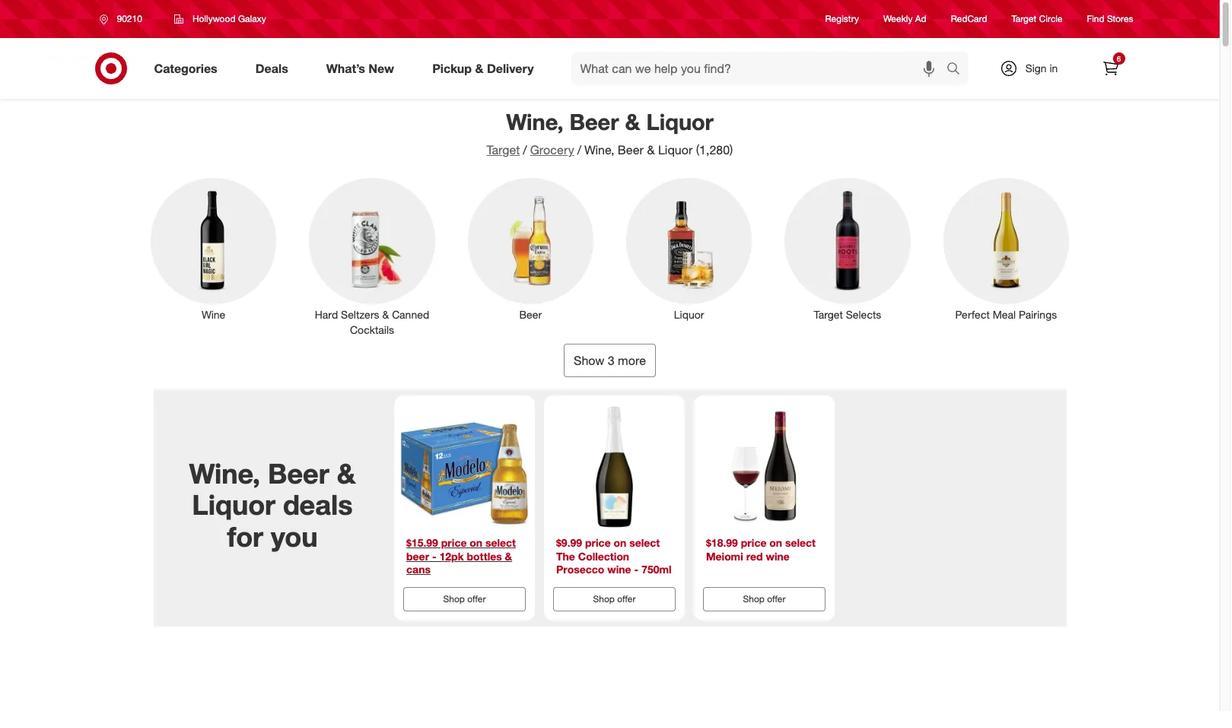 Task type: locate. For each thing, give the bounding box(es) containing it.
on inside $18.99 price on select meiomi red wine
[[769, 536, 782, 549]]

1 price from the left
[[441, 536, 466, 549]]

wine right red
[[765, 549, 789, 562]]

2 horizontal spatial select
[[785, 536, 815, 549]]

1 horizontal spatial /
[[577, 142, 581, 158]]

1 shop offer button from the left
[[403, 587, 525, 611]]

2 horizontal spatial shop offer
[[743, 593, 785, 605]]

deals
[[255, 61, 288, 76]]

1 vertical spatial target
[[487, 142, 520, 158]]

0 horizontal spatial offer
[[467, 593, 486, 605]]

1 on from the left
[[469, 536, 482, 549]]

liquor
[[646, 108, 714, 135], [658, 142, 693, 158], [674, 308, 704, 321], [192, 488, 275, 521]]

2 price from the left
[[585, 536, 610, 549]]

on inside $15.99 price on select beer - 12pk bottles & cans
[[469, 536, 482, 549]]

2 vertical spatial target
[[814, 308, 843, 321]]

0 vertical spatial wine,
[[506, 108, 563, 135]]

price inside $15.99 price on select beer - 12pk bottles & cans
[[441, 536, 466, 549]]

wine inside $9.99 price on select the collection prosecco wine - 750ml
[[607, 563, 631, 576]]

0 horizontal spatial shop
[[443, 593, 464, 605]]

0 horizontal spatial /
[[523, 142, 527, 158]]

6 link
[[1094, 52, 1127, 85]]

wine link
[[140, 175, 287, 322]]

0 vertical spatial target
[[1012, 13, 1037, 25]]

hard
[[315, 308, 338, 321]]

1 vertical spatial wine,
[[584, 142, 614, 158]]

grocery
[[530, 142, 574, 158]]

select inside $15.99 price on select beer - 12pk bottles & cans
[[485, 536, 516, 549]]

find stores link
[[1087, 12, 1133, 26]]

on
[[469, 536, 482, 549], [613, 536, 626, 549], [769, 536, 782, 549]]

1 horizontal spatial shop offer button
[[553, 587, 675, 611]]

& inside $15.99 price on select beer - 12pk bottles & cans
[[505, 549, 512, 562]]

1 horizontal spatial select
[[629, 536, 659, 549]]

2 horizontal spatial offer
[[767, 593, 785, 605]]

sign
[[1025, 62, 1047, 75]]

shop offer button down $15.99 price on select beer - 12pk bottles & cans
[[403, 587, 525, 611]]

wine, up grocery
[[506, 108, 563, 135]]

meal
[[993, 308, 1016, 321]]

prosecco
[[556, 563, 604, 576]]

2 horizontal spatial shop
[[743, 593, 764, 605]]

$18.99
[[706, 536, 738, 549]]

hollywood galaxy button
[[164, 5, 276, 33]]

select inside $9.99 price on select the collection prosecco wine - 750ml
[[629, 536, 659, 549]]

wine
[[765, 549, 789, 562], [607, 563, 631, 576]]

on inside $9.99 price on select the collection prosecco wine - 750ml
[[613, 536, 626, 549]]

target link
[[487, 142, 520, 158]]

on for bottles
[[469, 536, 482, 549]]

offer down $18.99 price on select meiomi red wine at the bottom of the page
[[767, 593, 785, 605]]

1 horizontal spatial on
[[613, 536, 626, 549]]

1 horizontal spatial target
[[814, 308, 843, 321]]

2 shop offer button from the left
[[553, 587, 675, 611]]

2 horizontal spatial on
[[769, 536, 782, 549]]

shop offer down $15.99 price on select beer - 12pk bottles & cans
[[443, 593, 486, 605]]

price up "12pk"
[[441, 536, 466, 549]]

target inside wine, beer & liquor target / grocery / wine, beer & liquor (1,280)
[[487, 142, 520, 158]]

3 price from the left
[[741, 536, 766, 549]]

2 horizontal spatial wine,
[[584, 142, 614, 158]]

shop down prosecco
[[593, 593, 614, 605]]

2 horizontal spatial price
[[741, 536, 766, 549]]

hollywood
[[192, 13, 236, 24]]

target left "circle"
[[1012, 13, 1037, 25]]

weekly ad link
[[883, 12, 927, 26]]

shop
[[443, 593, 464, 605], [593, 593, 614, 605], [743, 593, 764, 605]]

0 horizontal spatial on
[[469, 536, 482, 549]]

perfect meal pairings link
[[933, 175, 1079, 322]]

wine down 'collection'
[[607, 563, 631, 576]]

target left selects
[[814, 308, 843, 321]]

target for target selects
[[814, 308, 843, 321]]

offer
[[467, 593, 486, 605], [617, 593, 635, 605], [767, 593, 785, 605]]

shop offer down $9.99 price on select the collection prosecco wine - 750ml at the bottom
[[593, 593, 635, 605]]

target inside 'link'
[[1012, 13, 1037, 25]]

price inside $9.99 price on select the collection prosecco wine - 750ml
[[585, 536, 610, 549]]

offer for bottles
[[467, 593, 486, 605]]

1 select from the left
[[485, 536, 516, 549]]

shop offer
[[443, 593, 486, 605], [593, 593, 635, 605], [743, 593, 785, 605]]

1 shop from the left
[[443, 593, 464, 605]]

sign in link
[[987, 52, 1082, 85]]

shop offer for bottles
[[443, 593, 486, 605]]

on right $18.99 at right bottom
[[769, 536, 782, 549]]

find
[[1087, 13, 1105, 25]]

0 horizontal spatial shop offer button
[[403, 587, 525, 611]]

hard seltzers & canned cocktails
[[315, 308, 429, 336]]

/ right target link
[[523, 142, 527, 158]]

on up 'collection'
[[613, 536, 626, 549]]

price
[[441, 536, 466, 549], [585, 536, 610, 549], [741, 536, 766, 549]]

offer down $9.99 price on select the collection prosecco wine - 750ml at the bottom
[[617, 593, 635, 605]]

-
[[432, 549, 436, 562], [634, 563, 638, 576]]

canned
[[392, 308, 429, 321]]

2 shop offer from the left
[[593, 593, 635, 605]]

shop offer button for wine
[[553, 587, 675, 611]]

wine,
[[506, 108, 563, 135], [584, 142, 614, 158], [189, 457, 260, 490]]

0 horizontal spatial -
[[432, 549, 436, 562]]

0 horizontal spatial price
[[441, 536, 466, 549]]

0 horizontal spatial target
[[487, 142, 520, 158]]

1 horizontal spatial wine
[[765, 549, 789, 562]]

liquor inside wine, beer & liquor deals for you
[[192, 488, 275, 521]]

$9.99 price on select the collection prosecco wine - 750ml link
[[550, 401, 678, 584]]

& inside wine, beer & liquor deals for you
[[337, 457, 355, 490]]

shop offer button
[[403, 587, 525, 611], [553, 587, 675, 611], [703, 587, 825, 611]]

3 shop offer from the left
[[743, 593, 785, 605]]

target selects
[[814, 308, 881, 321]]

0 horizontal spatial shop offer
[[443, 593, 486, 605]]

weekly ad
[[883, 13, 927, 25]]

3 select from the left
[[785, 536, 815, 549]]

registry link
[[825, 12, 859, 26]]

hard seltzers & canned cocktails link
[[299, 175, 445, 337]]

target selects link
[[774, 175, 921, 322]]

shop for wine
[[593, 593, 614, 605]]

2 offer from the left
[[617, 593, 635, 605]]

stores
[[1107, 13, 1133, 25]]

wine, inside wine, beer & liquor deals for you
[[189, 457, 260, 490]]

$15.99 price on select beer - 12pk bottles & cans
[[406, 536, 516, 576]]

cocktails
[[350, 323, 394, 336]]

shop offer button down red
[[703, 587, 825, 611]]

1 horizontal spatial shop
[[593, 593, 614, 605]]

price up red
[[741, 536, 766, 549]]

1 horizontal spatial offer
[[617, 593, 635, 605]]

shop offer for wine
[[593, 593, 635, 605]]

- left 750ml
[[634, 563, 638, 576]]

0 horizontal spatial select
[[485, 536, 516, 549]]

0 horizontal spatial wine,
[[189, 457, 260, 490]]

wine, right grocery
[[584, 142, 614, 158]]

select inside $18.99 price on select meiomi red wine
[[785, 536, 815, 549]]

beer
[[570, 108, 619, 135], [618, 142, 644, 158], [519, 308, 542, 321], [267, 457, 329, 490]]

redcard link
[[951, 12, 987, 26]]

shop offer down red
[[743, 593, 785, 605]]

target for target circle
[[1012, 13, 1037, 25]]

red
[[746, 549, 763, 562]]

2 select from the left
[[629, 536, 659, 549]]

wine, for wine, beer & liquor deals for you
[[189, 457, 260, 490]]

/ right grocery link
[[577, 142, 581, 158]]

1 horizontal spatial -
[[634, 563, 638, 576]]

0 horizontal spatial wine
[[607, 563, 631, 576]]

wine, up for
[[189, 457, 260, 490]]

1 horizontal spatial price
[[585, 536, 610, 549]]

2 shop from the left
[[593, 593, 614, 605]]

2 / from the left
[[577, 142, 581, 158]]

2 on from the left
[[613, 536, 626, 549]]

beer inside beer link
[[519, 308, 542, 321]]

1 horizontal spatial shop offer
[[593, 593, 635, 605]]

target circle link
[[1012, 12, 1063, 26]]

shop down "12pk"
[[443, 593, 464, 605]]

2 horizontal spatial shop offer button
[[703, 587, 825, 611]]

1 offer from the left
[[467, 593, 486, 605]]

delivery
[[487, 61, 534, 76]]

3 on from the left
[[769, 536, 782, 549]]

perfect meal pairings
[[955, 308, 1057, 321]]

categories
[[154, 61, 217, 76]]

2 horizontal spatial target
[[1012, 13, 1037, 25]]

what's new link
[[313, 52, 413, 85]]

target
[[1012, 13, 1037, 25], [487, 142, 520, 158], [814, 308, 843, 321]]

offer down bottles
[[467, 593, 486, 605]]

&
[[475, 61, 484, 76], [625, 108, 640, 135], [647, 142, 655, 158], [382, 308, 389, 321], [337, 457, 355, 490], [505, 549, 512, 562]]

shop offer button down $9.99 price on select the collection prosecco wine - 750ml at the bottom
[[553, 587, 675, 611]]

the
[[556, 549, 575, 562]]

1 shop offer from the left
[[443, 593, 486, 605]]

registry
[[825, 13, 859, 25]]

$15.99 price on select beer - 12pk bottles & cans link
[[400, 401, 528, 584]]

show
[[574, 353, 604, 368]]

2 vertical spatial wine,
[[189, 457, 260, 490]]

price up 'collection'
[[585, 536, 610, 549]]

target left grocery
[[487, 142, 520, 158]]

/
[[523, 142, 527, 158], [577, 142, 581, 158]]

1 horizontal spatial wine,
[[506, 108, 563, 135]]

- right beer
[[432, 549, 436, 562]]

on up bottles
[[469, 536, 482, 549]]

find stores
[[1087, 13, 1133, 25]]

- inside $9.99 price on select the collection prosecco wine - 750ml
[[634, 563, 638, 576]]

shop down red
[[743, 593, 764, 605]]



Task type: vqa. For each thing, say whether or not it's contained in the screenshot.
Target in the 'Link'
yes



Task type: describe. For each thing, give the bounding box(es) containing it.
12pk
[[439, 549, 463, 562]]

redcard
[[951, 13, 987, 25]]

grocery link
[[530, 142, 574, 158]]

search
[[939, 62, 976, 77]]

(1,280)
[[696, 142, 733, 158]]

What can we help you find? suggestions appear below search field
[[571, 52, 950, 85]]

categories link
[[141, 52, 236, 85]]

deals
[[283, 488, 352, 521]]

wine
[[202, 308, 225, 321]]

shop offer button for bottles
[[403, 587, 525, 611]]

$15.99
[[406, 536, 438, 549]]

on for wine
[[613, 536, 626, 549]]

pickup
[[432, 61, 472, 76]]

weekly
[[883, 13, 913, 25]]

3 offer from the left
[[767, 593, 785, 605]]

pickup & delivery
[[432, 61, 534, 76]]

what's new
[[326, 61, 394, 76]]

wine, beer & liquor deals for you
[[189, 457, 355, 553]]

hollywood galaxy
[[192, 13, 266, 24]]

wine, for wine, beer & liquor target / grocery / wine, beer & liquor (1,280)
[[506, 108, 563, 135]]

price for wine
[[585, 536, 610, 549]]

3 shop offer button from the left
[[703, 587, 825, 611]]

3 shop from the left
[[743, 593, 764, 605]]

3
[[608, 353, 615, 368]]

price for bottles
[[441, 536, 466, 549]]

for
[[227, 520, 263, 553]]

deals link
[[243, 52, 307, 85]]

pickup & delivery link
[[419, 52, 553, 85]]

& inside "hard seltzers & canned cocktails"
[[382, 308, 389, 321]]

wine inside $18.99 price on select meiomi red wine
[[765, 549, 789, 562]]

liquor link
[[616, 175, 762, 322]]

beer link
[[457, 175, 604, 322]]

seltzers
[[341, 308, 379, 321]]

new
[[369, 61, 394, 76]]

ad
[[915, 13, 927, 25]]

90210 button
[[89, 5, 158, 33]]

search button
[[939, 52, 976, 88]]

perfect
[[955, 308, 990, 321]]

1 / from the left
[[523, 142, 527, 158]]

beer
[[406, 549, 429, 562]]

beer inside wine, beer & liquor deals for you
[[267, 457, 329, 490]]

price inside $18.99 price on select meiomi red wine
[[741, 536, 766, 549]]

cans
[[406, 563, 430, 576]]

show 3 more button
[[564, 344, 656, 377]]

you
[[270, 520, 317, 553]]

$18.99 price on select meiomi red wine
[[706, 536, 815, 562]]

- inside $15.99 price on select beer - 12pk bottles & cans
[[432, 549, 436, 562]]

collection
[[578, 549, 629, 562]]

target circle
[[1012, 13, 1063, 25]]

shop for bottles
[[443, 593, 464, 605]]

more
[[618, 353, 646, 368]]

galaxy
[[238, 13, 266, 24]]

90210
[[117, 13, 142, 24]]

carousel region
[[153, 389, 1066, 639]]

6
[[1117, 54, 1121, 63]]

pairings
[[1019, 308, 1057, 321]]

selects
[[846, 308, 881, 321]]

in
[[1050, 62, 1058, 75]]

wine, beer & liquor target / grocery / wine, beer & liquor (1,280)
[[487, 108, 733, 158]]

show 3 more
[[574, 353, 646, 368]]

$9.99
[[556, 536, 582, 549]]

select for &
[[485, 536, 516, 549]]

circle
[[1039, 13, 1063, 25]]

what's
[[326, 61, 365, 76]]

$18.99 price on select meiomi red wine link
[[700, 401, 828, 584]]

$9.99 price on select the collection prosecco wine - 750ml
[[556, 536, 671, 576]]

select for -
[[629, 536, 659, 549]]

sign in
[[1025, 62, 1058, 75]]

bottles
[[466, 549, 502, 562]]

offer for wine
[[617, 593, 635, 605]]

750ml
[[641, 563, 671, 576]]

meiomi
[[706, 549, 743, 562]]



